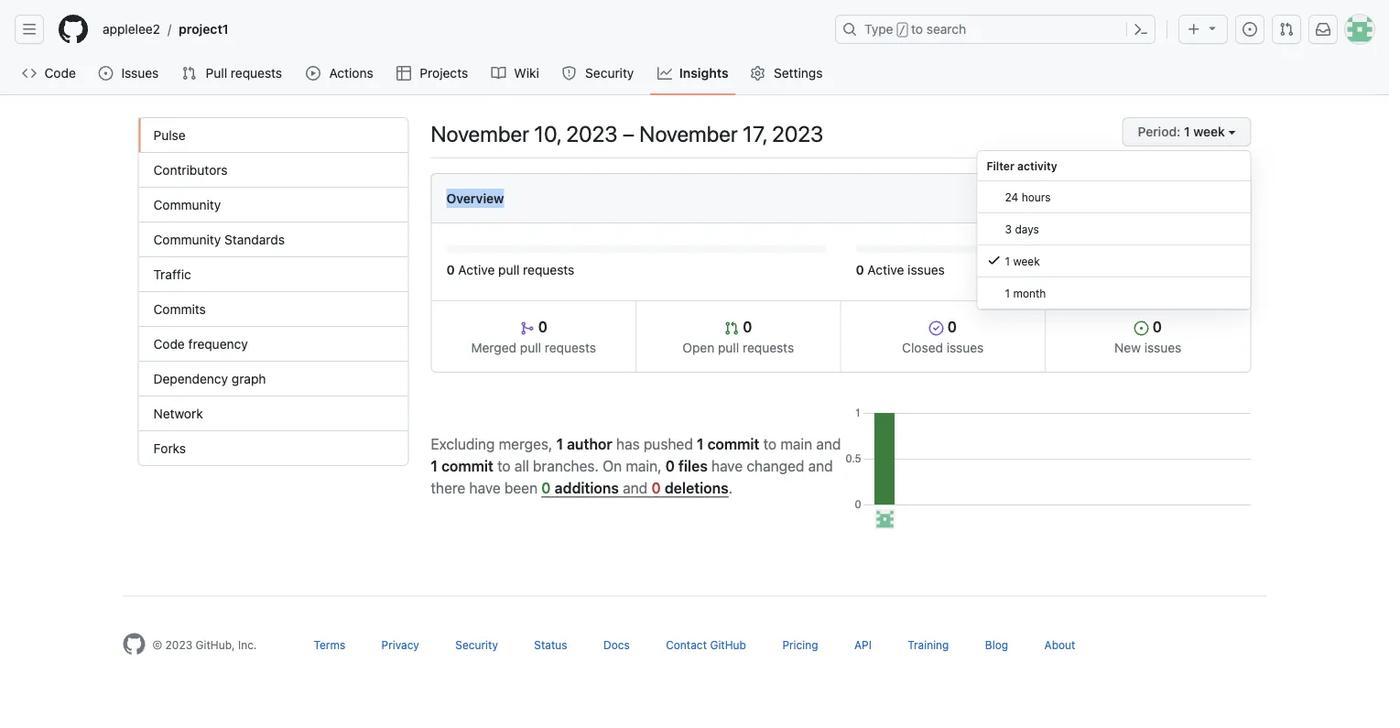 Task type: describe. For each thing, give the bounding box(es) containing it.
files
[[679, 457, 708, 475]]

1 horizontal spatial 2023
[[566, 121, 618, 147]]

3 days link
[[978, 213, 1251, 246]]

pulse link
[[139, 118, 408, 153]]

month
[[1014, 287, 1047, 300]]

check image
[[987, 253, 1002, 268]]

pull down overview on the top left of page
[[499, 262, 520, 277]]

17,
[[743, 121, 767, 147]]

0 active issues
[[856, 262, 945, 277]]

and for have changed and there have been
[[809, 457, 833, 475]]

/ for applelee2
[[168, 22, 171, 37]]

docs link
[[604, 639, 630, 652]]

git pull request image
[[182, 66, 197, 81]]

forks link
[[139, 432, 408, 465]]

additions
[[555, 479, 619, 497]]

1 month
[[1006, 287, 1047, 300]]

contributors
[[153, 162, 228, 177]]

1 vertical spatial week
[[1014, 255, 1041, 268]]

pull for merged
[[520, 340, 542, 355]]

24
[[1006, 191, 1019, 203]]

new issues
[[1115, 340, 1182, 355]]

0 inside the excluding merges, 1 author has pushed 1 commit to main and 1 commit to all branches.   on main, 0 files
[[666, 457, 675, 475]]

activity
[[1018, 159, 1058, 172]]

november 10, 2023 – november 17, 2023
[[431, 121, 824, 147]]

community link
[[139, 188, 408, 223]]

issue closed image
[[930, 321, 944, 336]]

© 2023 github, inc.
[[153, 639, 257, 652]]

1 week inside popup button
[[1185, 124, 1226, 139]]

api link
[[855, 639, 872, 652]]

merged pull requests
[[471, 340, 596, 355]]

status
[[534, 639, 568, 652]]

wiki link
[[484, 60, 548, 87]]

book image
[[492, 66, 506, 81]]

requests right merged
[[545, 340, 596, 355]]

new
[[1115, 340, 1142, 355]]

1 horizontal spatial have
[[712, 457, 743, 475]]

privacy
[[382, 639, 420, 652]]

on
[[603, 457, 622, 475]]

contact github
[[666, 639, 747, 652]]

issues for closed
[[947, 340, 984, 355]]

about link
[[1045, 639, 1076, 652]]

0 horizontal spatial git pull request image
[[725, 321, 740, 336]]

training
[[908, 639, 950, 652]]

terms
[[314, 639, 346, 652]]

author
[[567, 435, 613, 453]]

24 hours link
[[978, 181, 1251, 213]]

0 horizontal spatial homepage image
[[59, 15, 88, 44]]

days
[[1016, 223, 1040, 235]]

0 vertical spatial commit
[[708, 435, 760, 453]]

code for code
[[44, 66, 76, 81]]

insights
[[680, 66, 729, 81]]

community standards
[[153, 232, 285, 247]]

1 inside popup button
[[1185, 124, 1191, 139]]

1 month link
[[978, 278, 1251, 310]]

closed
[[903, 340, 944, 355]]

dependency graph
[[153, 371, 266, 386]]

closed issues
[[903, 340, 984, 355]]

applelee2 / project1
[[103, 22, 229, 37]]

pull for open
[[718, 340, 740, 355]]

active for active issues
[[868, 262, 905, 277]]

standards
[[225, 232, 285, 247]]

1 horizontal spatial security link
[[555, 60, 643, 87]]

project1 link
[[171, 15, 236, 44]]

applelee2
[[103, 22, 160, 37]]

projects
[[420, 66, 468, 81]]

has
[[617, 435, 640, 453]]

–
[[623, 121, 635, 147]]

10,
[[534, 121, 561, 147]]

code frequency
[[153, 336, 248, 351]]

insights element
[[138, 117, 409, 466]]

code for code frequency
[[153, 336, 185, 351]]

graph image
[[658, 66, 672, 81]]

actions link
[[299, 60, 382, 87]]

1 vertical spatial to
[[764, 435, 777, 453]]

traffic link
[[139, 257, 408, 292]]

settings
[[774, 66, 823, 81]]

open pull requests
[[683, 340, 795, 355]]

1 november from the left
[[431, 121, 529, 147]]

issues for new
[[1145, 340, 1182, 355]]

changed
[[747, 457, 805, 475]]

dependency
[[153, 371, 228, 386]]

pulse
[[153, 127, 186, 142]]

requests right pull
[[231, 66, 282, 81]]

1 vertical spatial homepage image
[[123, 634, 145, 656]]

contributors link
[[139, 153, 408, 188]]

pushed
[[644, 435, 693, 453]]

settings link
[[744, 60, 832, 87]]

merged
[[471, 340, 517, 355]]

main,
[[626, 457, 662, 475]]

status link
[[534, 639, 568, 652]]

3 days
[[1006, 223, 1040, 235]]

2 horizontal spatial to
[[912, 22, 924, 37]]

inc.
[[238, 639, 257, 652]]

3
[[1006, 223, 1012, 235]]

blog link
[[986, 639, 1009, 652]]

triangle down image
[[1206, 21, 1220, 35]]



Task type: locate. For each thing, give the bounding box(es) containing it.
pull down git merge icon
[[520, 340, 542, 355]]

1 horizontal spatial november
[[640, 121, 738, 147]]

commit up .
[[708, 435, 760, 453]]

git merge image
[[520, 321, 535, 336]]

0 vertical spatial and
[[817, 435, 841, 453]]

code inside code "link"
[[44, 66, 76, 81]]

0 horizontal spatial commit
[[442, 457, 494, 475]]

active up closed
[[868, 262, 905, 277]]

menu
[[977, 150, 1252, 311]]

issues link
[[91, 60, 167, 87]]

1 vertical spatial and
[[809, 457, 833, 475]]

community down "contributors"
[[153, 197, 221, 212]]

have up .
[[712, 457, 743, 475]]

1 vertical spatial 1 week
[[1006, 255, 1041, 268]]

graph
[[232, 371, 266, 386]]

pricing
[[783, 639, 819, 652]]

code inside code frequency link
[[153, 336, 185, 351]]

0 active pull requests
[[447, 262, 575, 277]]

0 vertical spatial code
[[44, 66, 76, 81]]

0 vertical spatial homepage image
[[59, 15, 88, 44]]

pull requests
[[206, 66, 282, 81]]

open
[[683, 340, 715, 355]]

git pull request image up open pull requests
[[725, 321, 740, 336]]

2023 right 17,
[[772, 121, 824, 147]]

issues
[[908, 262, 945, 277], [947, 340, 984, 355], [1145, 340, 1182, 355]]

issues right new
[[1145, 340, 1182, 355]]

code frequency link
[[139, 327, 408, 362]]

api
[[855, 639, 872, 652]]

0 horizontal spatial week
[[1014, 255, 1041, 268]]

0 vertical spatial week
[[1194, 124, 1226, 139]]

/ for type
[[899, 24, 906, 37]]

0 vertical spatial security
[[586, 66, 634, 81]]

1 community from the top
[[153, 197, 221, 212]]

to
[[912, 22, 924, 37], [764, 435, 777, 453], [498, 457, 511, 475]]

0 horizontal spatial issues
[[908, 262, 945, 277]]

2023 left –
[[566, 121, 618, 147]]

1 vertical spatial code
[[153, 336, 185, 351]]

list
[[95, 15, 825, 44]]

requests right 'open'
[[743, 340, 795, 355]]

homepage image left ©
[[123, 634, 145, 656]]

projects link
[[389, 60, 477, 87]]

about
[[1045, 639, 1076, 652]]

issues right closed
[[947, 340, 984, 355]]

1 vertical spatial git pull request image
[[725, 321, 740, 336]]

issue opened image
[[1243, 22, 1258, 37], [1135, 321, 1150, 336]]

shield image
[[562, 66, 577, 81]]

homepage image
[[59, 15, 88, 44], [123, 634, 145, 656]]

issues up issue closed image
[[908, 262, 945, 277]]

0 horizontal spatial active
[[459, 262, 495, 277]]

0 vertical spatial issue opened image
[[1243, 22, 1258, 37]]

1 vertical spatial issue opened image
[[1135, 321, 1150, 336]]

1 horizontal spatial code
[[153, 336, 185, 351]]

frequency
[[188, 336, 248, 351]]

1 horizontal spatial homepage image
[[123, 634, 145, 656]]

1 horizontal spatial week
[[1194, 124, 1226, 139]]

branches.
[[533, 457, 599, 475]]

security link left status link
[[456, 639, 498, 652]]

/ left project1
[[168, 22, 171, 37]]

/ inside applelee2 / project1
[[168, 22, 171, 37]]

plus image
[[1187, 22, 1202, 37]]

commits
[[153, 301, 206, 317]]

active down overview on the top left of page
[[459, 262, 495, 277]]

main
[[781, 435, 813, 453]]

0 horizontal spatial november
[[431, 121, 529, 147]]

insights link
[[650, 60, 736, 87]]

issue opened image right triangle down icon
[[1243, 22, 1258, 37]]

homepage image up code "link"
[[59, 15, 88, 44]]

1 horizontal spatial to
[[764, 435, 777, 453]]

1 week button
[[1123, 117, 1252, 147]]

have changed and there have been
[[431, 457, 833, 497]]

git pull request image
[[1280, 22, 1295, 37], [725, 321, 740, 336]]

deletions
[[665, 479, 729, 497]]

and inside the excluding merges, 1 author has pushed 1 commit to main and 1 commit to all branches.   on main, 0 files
[[817, 435, 841, 453]]

play image
[[306, 66, 321, 81]]

been
[[505, 479, 538, 497]]

table image
[[397, 66, 411, 81]]

week inside popup button
[[1194, 124, 1226, 139]]

code down commits
[[153, 336, 185, 351]]

0 horizontal spatial 2023
[[165, 639, 193, 652]]

active
[[459, 262, 495, 277], [868, 262, 905, 277]]

and right main
[[817, 435, 841, 453]]

blog
[[986, 639, 1009, 652]]

/ inside type / to search
[[899, 24, 906, 37]]

security right 'shield' image
[[586, 66, 634, 81]]

have left been
[[470, 479, 501, 497]]

1 vertical spatial community
[[153, 232, 221, 247]]

search
[[927, 22, 967, 37]]

project1
[[179, 22, 229, 37]]

actions
[[329, 66, 374, 81]]

there
[[431, 479, 466, 497]]

0 horizontal spatial /
[[168, 22, 171, 37]]

security link left graph icon
[[555, 60, 643, 87]]

pull
[[499, 262, 520, 277], [520, 340, 542, 355], [718, 340, 740, 355]]

commit
[[708, 435, 760, 453], [442, 457, 494, 475]]

all
[[515, 457, 529, 475]]

commit down excluding
[[442, 457, 494, 475]]

2 november from the left
[[640, 121, 738, 147]]

overview
[[447, 191, 504, 206]]

code right code icon
[[44, 66, 76, 81]]

1 horizontal spatial /
[[899, 24, 906, 37]]

privacy link
[[382, 639, 420, 652]]

merges,
[[499, 435, 553, 453]]

0 horizontal spatial security link
[[456, 639, 498, 652]]

0 horizontal spatial 1 week
[[1006, 255, 1041, 268]]

2 horizontal spatial issues
[[1145, 340, 1182, 355]]

.
[[729, 479, 733, 497]]

to left "all"
[[498, 457, 511, 475]]

0 vertical spatial to
[[912, 22, 924, 37]]

and down main
[[809, 457, 833, 475]]

0 horizontal spatial issue opened image
[[1135, 321, 1150, 336]]

community for community
[[153, 197, 221, 212]]

pricing link
[[783, 639, 819, 652]]

2 community from the top
[[153, 232, 221, 247]]

security left status link
[[456, 639, 498, 652]]

pull requests link
[[175, 60, 292, 87]]

type / to search
[[865, 22, 967, 37]]

1 horizontal spatial active
[[868, 262, 905, 277]]

1 horizontal spatial issues
[[947, 340, 984, 355]]

community for community standards
[[153, 232, 221, 247]]

to left search
[[912, 22, 924, 37]]

community
[[153, 197, 221, 212], [153, 232, 221, 247]]

0 horizontal spatial security
[[456, 639, 498, 652]]

1 horizontal spatial issue opened image
[[1243, 22, 1258, 37]]

issue opened image up new issues
[[1135, 321, 1150, 336]]

0 vertical spatial security link
[[555, 60, 643, 87]]

0 horizontal spatial to
[[498, 457, 511, 475]]

community standards link
[[139, 223, 408, 257]]

1 active from the left
[[459, 262, 495, 277]]

2 active from the left
[[868, 262, 905, 277]]

2 vertical spatial to
[[498, 457, 511, 475]]

git pull request image left notifications icon
[[1280, 22, 1295, 37]]

1 vertical spatial commit
[[442, 457, 494, 475]]

traffic
[[153, 267, 191, 282]]

network
[[153, 406, 203, 421]]

active for active pull requests
[[459, 262, 495, 277]]

gear image
[[751, 66, 766, 81]]

2 vertical spatial and
[[623, 479, 648, 497]]

contact
[[666, 639, 707, 652]]

1 horizontal spatial commit
[[708, 435, 760, 453]]

and for 0 additions and 0 deletions .
[[623, 479, 648, 497]]

docs
[[604, 639, 630, 652]]

have
[[712, 457, 743, 475], [470, 479, 501, 497]]

november right –
[[640, 121, 738, 147]]

terms link
[[314, 639, 346, 652]]

applelee2 link
[[95, 15, 168, 44]]

to up "changed"
[[764, 435, 777, 453]]

issue opened image
[[98, 66, 113, 81]]

1 vertical spatial security
[[456, 639, 498, 652]]

©
[[153, 639, 162, 652]]

and down main,
[[623, 479, 648, 497]]

0 horizontal spatial have
[[470, 479, 501, 497]]

0 vertical spatial 1 week
[[1185, 124, 1226, 139]]

1 vertical spatial have
[[470, 479, 501, 497]]

filter activity
[[987, 159, 1058, 172]]

november
[[431, 121, 529, 147], [640, 121, 738, 147]]

2 horizontal spatial 2023
[[772, 121, 824, 147]]

week
[[1194, 124, 1226, 139], [1014, 255, 1041, 268]]

1 horizontal spatial 1 week
[[1185, 124, 1226, 139]]

0 additions and 0 deletions .
[[542, 479, 733, 497]]

hours
[[1022, 191, 1051, 203]]

code image
[[22, 66, 37, 81]]

training link
[[908, 639, 950, 652]]

0 vertical spatial community
[[153, 197, 221, 212]]

issues
[[121, 66, 159, 81]]

1 horizontal spatial git pull request image
[[1280, 22, 1295, 37]]

list containing applelee2 / project1
[[95, 15, 825, 44]]

1 horizontal spatial security
[[586, 66, 634, 81]]

pull
[[206, 66, 227, 81]]

wiki
[[514, 66, 540, 81]]

notifications image
[[1317, 22, 1331, 37]]

excluding merges, 1 author has pushed 1 commit to main and 1 commit to all branches.   on main, 0 files
[[431, 435, 841, 475]]

security link
[[555, 60, 643, 87], [456, 639, 498, 652]]

dependency graph link
[[139, 362, 408, 397]]

0 vertical spatial git pull request image
[[1280, 22, 1295, 37]]

community inside 'link'
[[153, 232, 221, 247]]

menu containing filter activity
[[977, 150, 1252, 311]]

0 horizontal spatial code
[[44, 66, 76, 81]]

1 vertical spatial security link
[[456, 639, 498, 652]]

november down book image
[[431, 121, 529, 147]]

command palette image
[[1134, 22, 1149, 37]]

and inside "have changed and there have been"
[[809, 457, 833, 475]]

0 vertical spatial have
[[712, 457, 743, 475]]

network link
[[139, 397, 408, 432]]

forks
[[153, 441, 186, 456]]

2023 right ©
[[165, 639, 193, 652]]

commits link
[[139, 292, 408, 327]]

pull right 'open'
[[718, 340, 740, 355]]

/ right type
[[899, 24, 906, 37]]

requests up git merge icon
[[523, 262, 575, 277]]

code link
[[15, 60, 84, 87]]

community up traffic
[[153, 232, 221, 247]]



Task type: vqa. For each thing, say whether or not it's contained in the screenshot.
topmost notification
no



